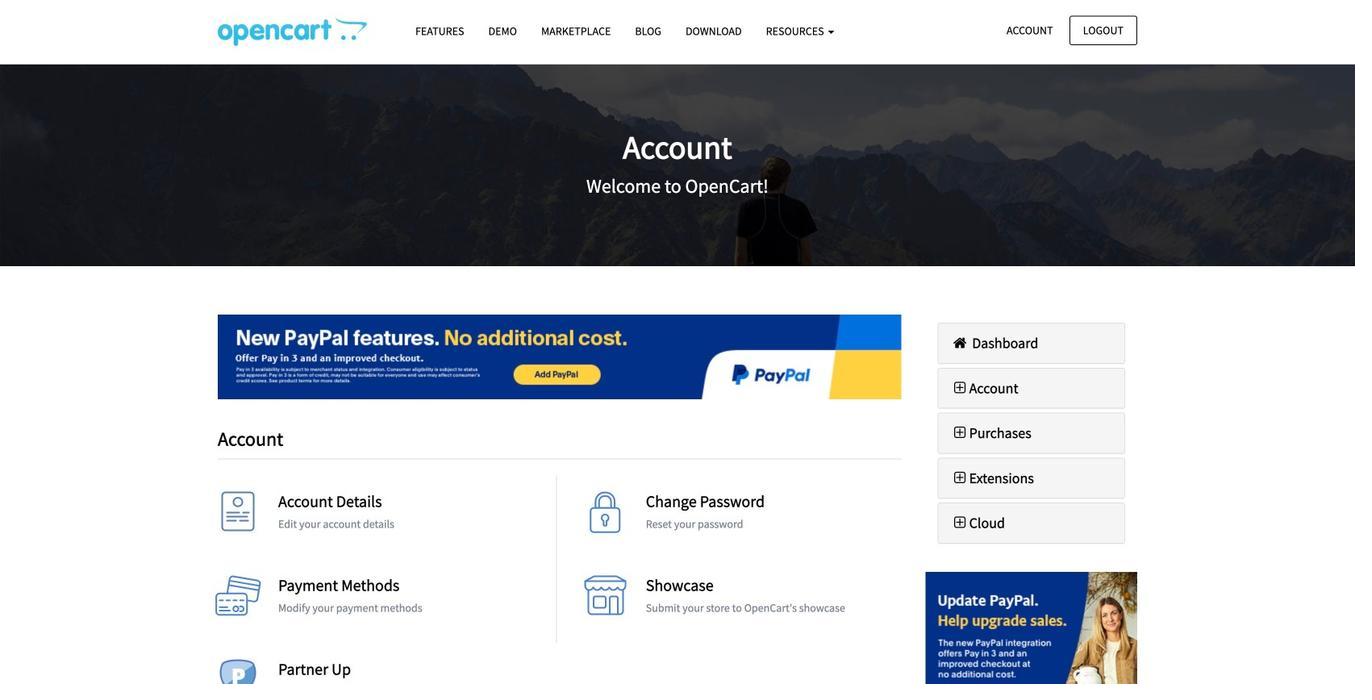 Task type: describe. For each thing, give the bounding box(es) containing it.
home image
[[951, 336, 970, 350]]

1 plus square o image from the top
[[951, 381, 970, 395]]

opencart - your account image
[[218, 17, 367, 46]]

3 plus square o image from the top
[[951, 516, 970, 530]]

apply to become a partner image
[[214, 660, 262, 684]]

showcase image
[[582, 576, 630, 624]]

account image
[[214, 492, 262, 540]]

change password image
[[582, 492, 630, 540]]



Task type: locate. For each thing, give the bounding box(es) containing it.
payment methods image
[[214, 576, 262, 624]]

plus square o image
[[951, 471, 970, 485]]

2 plus square o image from the top
[[951, 426, 970, 440]]

0 vertical spatial plus square o image
[[951, 381, 970, 395]]

1 horizontal spatial paypal image
[[926, 572, 1138, 684]]

plus square o image down the home icon
[[951, 381, 970, 395]]

0 vertical spatial paypal image
[[218, 315, 902, 399]]

0 horizontal spatial paypal image
[[218, 315, 902, 399]]

2 vertical spatial plus square o image
[[951, 516, 970, 530]]

plus square o image up plus square o icon
[[951, 426, 970, 440]]

paypal image
[[218, 315, 902, 399], [926, 572, 1138, 684]]

plus square o image down plus square o icon
[[951, 516, 970, 530]]

1 vertical spatial plus square o image
[[951, 426, 970, 440]]

1 vertical spatial paypal image
[[926, 572, 1138, 684]]

plus square o image
[[951, 381, 970, 395], [951, 426, 970, 440], [951, 516, 970, 530]]



Task type: vqa. For each thing, say whether or not it's contained in the screenshot.
fourth the plus square o icon from the bottom
yes



